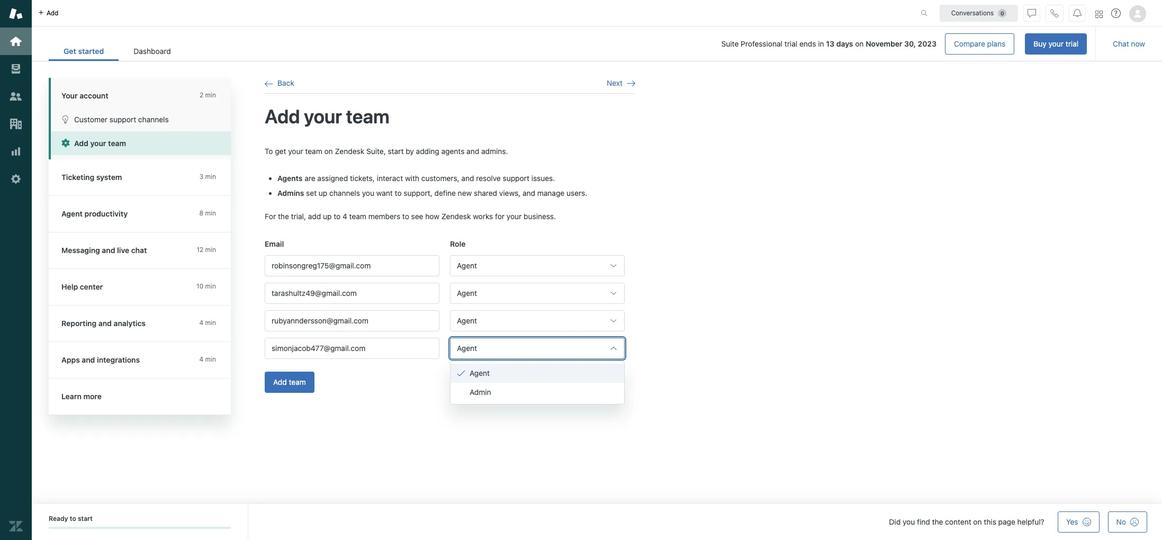 Task type: locate. For each thing, give the bounding box(es) containing it.
channels up add your team button
[[138, 115, 169, 124]]

min inside your account heading
[[205, 91, 216, 99]]

up right set
[[319, 189, 328, 198]]

trial down notifications icon
[[1066, 39, 1079, 48]]

by
[[406, 147, 414, 156]]

your inside content-title region
[[304, 105, 342, 128]]

4 inside reporting and analytics heading
[[199, 319, 204, 327]]

4 agent button from the top
[[450, 338, 625, 359]]

assigned
[[318, 174, 348, 183]]

0 vertical spatial support
[[110, 115, 136, 124]]

add right zendesk support icon
[[47, 9, 59, 17]]

2 vertical spatial on
[[974, 518, 983, 527]]

1 horizontal spatial channels
[[330, 189, 360, 198]]

0 horizontal spatial trial
[[785, 39, 798, 48]]

min for agent productivity
[[205, 209, 216, 217]]

and inside heading
[[102, 246, 115, 255]]

channels down the assigned
[[330, 189, 360, 198]]

1 vertical spatial the
[[933, 518, 944, 527]]

admins.
[[482, 147, 508, 156]]

email field for 3rd agent popup button from the top of the page
[[265, 311, 440, 332]]

1 horizontal spatial zendesk
[[442, 212, 471, 221]]

trial,
[[291, 212, 306, 221]]

support up add your team button
[[110, 115, 136, 124]]

add inside button
[[273, 378, 287, 387]]

region
[[265, 146, 636, 406]]

0 vertical spatial add
[[47, 9, 59, 17]]

3 agent button from the top
[[450, 311, 625, 332]]

your inside button
[[90, 139, 106, 148]]

no
[[1117, 518, 1127, 527]]

agent productivity
[[61, 209, 128, 218]]

the right for
[[278, 212, 289, 221]]

live
[[117, 246, 129, 255]]

add your team inside button
[[74, 139, 126, 148]]

users.
[[567, 189, 588, 198]]

support
[[110, 115, 136, 124], [503, 174, 530, 183]]

agent option
[[451, 364, 625, 383]]

min inside ticketing system heading
[[205, 173, 216, 181]]

0 horizontal spatial add your team
[[74, 139, 126, 148]]

channels
[[138, 115, 169, 124], [330, 189, 360, 198]]

professional
[[741, 39, 783, 48]]

0 horizontal spatial start
[[78, 515, 93, 523]]

start left by
[[388, 147, 404, 156]]

4 inside apps and integrations heading
[[199, 356, 204, 363]]

on up the assigned
[[325, 147, 333, 156]]

region containing to get your team on zendesk suite, start by adding agents and admins.
[[265, 146, 636, 406]]

chat now
[[1114, 39, 1146, 48]]

1 vertical spatial channels
[[330, 189, 360, 198]]

trial for your
[[1066, 39, 1079, 48]]

learn more heading
[[49, 379, 242, 415]]

min for apps and integrations
[[205, 356, 216, 363]]

0 vertical spatial channels
[[138, 115, 169, 124]]

center
[[80, 282, 103, 291]]

min inside the help center heading
[[205, 282, 216, 290]]

min inside apps and integrations heading
[[205, 356, 216, 363]]

1 horizontal spatial add your team
[[265, 105, 390, 128]]

add inside dropdown button
[[47, 9, 59, 17]]

1 horizontal spatial start
[[388, 147, 404, 156]]

to left see
[[403, 212, 409, 221]]

to right want
[[395, 189, 402, 198]]

footer
[[32, 504, 1163, 540]]

customers,
[[422, 174, 460, 183]]

you right did
[[903, 518, 916, 527]]

reporting
[[61, 319, 97, 328]]

next
[[607, 78, 623, 87]]

and up new
[[462, 174, 474, 183]]

6 min from the top
[[205, 319, 216, 327]]

0 horizontal spatial support
[[110, 115, 136, 124]]

agent for fourth agent popup button from the bottom
[[457, 261, 477, 270]]

4
[[343, 212, 347, 221], [199, 319, 204, 327], [199, 356, 204, 363]]

adding
[[416, 147, 440, 156]]

0 horizontal spatial the
[[278, 212, 289, 221]]

2 email field from the top
[[265, 283, 440, 304]]

0 horizontal spatial zendesk
[[335, 147, 365, 156]]

more
[[83, 392, 102, 401]]

chat now button
[[1105, 33, 1154, 55]]

1 vertical spatial 4
[[199, 319, 204, 327]]

this
[[985, 518, 997, 527]]

to
[[265, 147, 273, 156]]

how
[[426, 212, 440, 221]]

support up views,
[[503, 174, 530, 183]]

learn more
[[61, 392, 102, 401]]

3 email field from the top
[[265, 311, 440, 332]]

get started image
[[9, 34, 23, 48]]

1 horizontal spatial add
[[308, 212, 321, 221]]

4 min inside reporting and analytics heading
[[199, 319, 216, 327]]

plans
[[988, 39, 1006, 48]]

for
[[495, 212, 505, 221]]

ticketing system heading
[[49, 159, 242, 196]]

agent inside agent option
[[470, 369, 490, 378]]

team
[[346, 105, 390, 128], [108, 139, 126, 148], [305, 147, 323, 156], [349, 212, 367, 221], [289, 378, 306, 387]]

add for content-title region
[[265, 105, 300, 128]]

1 vertical spatial 4 min
[[199, 356, 216, 363]]

list box
[[450, 361, 625, 405]]

agent productivity heading
[[49, 196, 242, 233]]

messaging and live chat
[[61, 246, 147, 255]]

2 trial from the left
[[1066, 39, 1079, 48]]

trial inside button
[[1066, 39, 1079, 48]]

agent inside agent productivity heading
[[61, 209, 83, 218]]

1 vertical spatial start
[[78, 515, 93, 523]]

chat
[[1114, 39, 1130, 48]]

the
[[278, 212, 289, 221], [933, 518, 944, 527]]

7 min from the top
[[205, 356, 216, 363]]

agents
[[278, 174, 303, 183]]

zendesk right how
[[442, 212, 471, 221]]

min inside messaging and live chat heading
[[205, 246, 216, 254]]

0 vertical spatial up
[[319, 189, 328, 198]]

to down the assigned
[[334, 212, 341, 221]]

1 agent button from the top
[[450, 256, 625, 277]]

productivity
[[85, 209, 128, 218]]

did
[[890, 518, 901, 527]]

up right trial,
[[323, 212, 332, 221]]

start
[[388, 147, 404, 156], [78, 515, 93, 523]]

1 horizontal spatial support
[[503, 174, 530, 183]]

and left live at top
[[102, 246, 115, 255]]

learn more button
[[49, 379, 229, 415]]

start right ready
[[78, 515, 93, 523]]

you down tickets,
[[362, 189, 375, 198]]

the right find
[[933, 518, 944, 527]]

2 min from the top
[[205, 173, 216, 181]]

days
[[837, 39, 854, 48]]

up
[[319, 189, 328, 198], [323, 212, 332, 221]]

1 min from the top
[[205, 91, 216, 99]]

add
[[265, 105, 300, 128], [74, 139, 88, 148], [273, 378, 287, 387]]

and left analytics
[[98, 319, 112, 328]]

add inside content-title region
[[265, 105, 300, 128]]

0 vertical spatial 4 min
[[199, 319, 216, 327]]

4 min inside apps and integrations heading
[[199, 356, 216, 363]]

add your team
[[265, 105, 390, 128], [74, 139, 126, 148]]

1 vertical spatial add
[[74, 139, 88, 148]]

zendesk left suite,
[[335, 147, 365, 156]]

apps and integrations
[[61, 356, 140, 365]]

1 4 min from the top
[[199, 319, 216, 327]]

0 horizontal spatial on
[[325, 147, 333, 156]]

0 horizontal spatial channels
[[138, 115, 169, 124]]

1 horizontal spatial you
[[903, 518, 916, 527]]

4 min from the top
[[205, 246, 216, 254]]

new
[[458, 189, 472, 198]]

min inside agent productivity heading
[[205, 209, 216, 217]]

list box containing agent
[[450, 361, 625, 405]]

1 horizontal spatial on
[[856, 39, 864, 48]]

agent for second agent popup button from the top of the page
[[457, 289, 477, 298]]

min
[[205, 91, 216, 99], [205, 173, 216, 181], [205, 209, 216, 217], [205, 246, 216, 254], [205, 282, 216, 290], [205, 319, 216, 327], [205, 356, 216, 363]]

set
[[306, 189, 317, 198]]

0 vertical spatial add your team
[[265, 105, 390, 128]]

learn
[[61, 392, 82, 401]]

compare plans
[[955, 39, 1006, 48]]

page
[[999, 518, 1016, 527]]

on right days
[[856, 39, 864, 48]]

channels inside "region"
[[330, 189, 360, 198]]

0 vertical spatial you
[[362, 189, 375, 198]]

for the trial, add up to 4 team members to see how zendesk works for your business.
[[265, 212, 556, 221]]

2 vertical spatial 4
[[199, 356, 204, 363]]

admin image
[[9, 172, 23, 186]]

customers image
[[9, 90, 23, 103]]

and right agents
[[467, 147, 480, 156]]

and right apps
[[82, 356, 95, 365]]

team inside content-title region
[[346, 105, 390, 128]]

agent for 3rd agent popup button from the top of the page
[[457, 316, 477, 325]]

1 vertical spatial up
[[323, 212, 332, 221]]

0 vertical spatial start
[[388, 147, 404, 156]]

your
[[1049, 39, 1064, 48], [304, 105, 342, 128], [90, 139, 106, 148], [288, 147, 303, 156], [507, 212, 522, 221]]

5 min from the top
[[205, 282, 216, 290]]

to right ready
[[70, 515, 76, 523]]

back
[[278, 78, 294, 87]]

reporting and analytics heading
[[49, 306, 242, 342]]

1 horizontal spatial trial
[[1066, 39, 1079, 48]]

1 vertical spatial on
[[325, 147, 333, 156]]

agents
[[442, 147, 465, 156]]

1 vertical spatial add your team
[[74, 139, 126, 148]]

trial left ends
[[785, 39, 798, 48]]

1 horizontal spatial the
[[933, 518, 944, 527]]

1 trial from the left
[[785, 39, 798, 48]]

on left this
[[974, 518, 983, 527]]

2 4 min from the top
[[199, 356, 216, 363]]

2 vertical spatial add
[[273, 378, 287, 387]]

agent button
[[450, 256, 625, 277], [450, 283, 625, 304], [450, 311, 625, 332], [450, 338, 625, 359]]

help center heading
[[49, 269, 242, 306]]

4 min for integrations
[[199, 356, 216, 363]]

add right trial,
[[308, 212, 321, 221]]

Email field
[[265, 256, 440, 277], [265, 283, 440, 304], [265, 311, 440, 332], [265, 338, 440, 359]]

agent for 4th agent popup button
[[457, 344, 477, 353]]

start inside footer
[[78, 515, 93, 523]]

0 vertical spatial add
[[265, 105, 300, 128]]

12
[[197, 246, 204, 254]]

1 vertical spatial support
[[503, 174, 530, 183]]

10 min
[[197, 282, 216, 290]]

0 vertical spatial zendesk
[[335, 147, 365, 156]]

min inside reporting and analytics heading
[[205, 319, 216, 327]]

3 min from the top
[[205, 209, 216, 217]]

on
[[856, 39, 864, 48], [325, 147, 333, 156], [974, 518, 983, 527]]

0 horizontal spatial add
[[47, 9, 59, 17]]

started
[[78, 47, 104, 56]]

section
[[194, 33, 1088, 55]]

1 email field from the top
[[265, 256, 440, 277]]

define
[[435, 189, 456, 198]]

with
[[405, 174, 420, 183]]

tab list
[[49, 41, 186, 61]]

email
[[265, 239, 284, 248]]

13
[[827, 39, 835, 48]]

30,
[[905, 39, 917, 48]]

add
[[47, 9, 59, 17], [308, 212, 321, 221]]

add inside button
[[74, 139, 88, 148]]

to inside footer
[[70, 515, 76, 523]]



Task type: describe. For each thing, give the bounding box(es) containing it.
to get your team on zendesk suite, start by adding agents and admins.
[[265, 147, 508, 156]]

are
[[305, 174, 316, 183]]

0 vertical spatial 4
[[343, 212, 347, 221]]

in
[[819, 39, 825, 48]]

2 agent button from the top
[[450, 283, 625, 304]]

support inside button
[[110, 115, 136, 124]]

reporting image
[[9, 145, 23, 158]]

min for reporting and analytics
[[205, 319, 216, 327]]

2023
[[918, 39, 937, 48]]

support,
[[404, 189, 433, 198]]

help center
[[61, 282, 103, 291]]

min for ticketing system
[[205, 173, 216, 181]]

views,
[[500, 189, 521, 198]]

views image
[[9, 62, 23, 76]]

add team
[[273, 378, 306, 387]]

team inside button
[[289, 378, 306, 387]]

buy your trial
[[1034, 39, 1079, 48]]

works
[[473, 212, 493, 221]]

8
[[200, 209, 204, 217]]

1 vertical spatial you
[[903, 518, 916, 527]]

apps and integrations heading
[[49, 342, 242, 379]]

yes
[[1067, 518, 1079, 527]]

1 vertical spatial zendesk
[[442, 212, 471, 221]]

admin option
[[451, 383, 625, 402]]

team inside button
[[108, 139, 126, 148]]

main element
[[0, 0, 32, 540]]

reporting and analytics
[[61, 319, 146, 328]]

0 vertical spatial the
[[278, 212, 289, 221]]

zendesk products image
[[1096, 10, 1104, 18]]

your inside button
[[1049, 39, 1064, 48]]

for
[[265, 212, 276, 221]]

system
[[96, 173, 122, 182]]

organizations image
[[9, 117, 23, 131]]

ready
[[49, 515, 68, 523]]

section containing suite professional trial ends in
[[194, 33, 1088, 55]]

1 vertical spatial add
[[308, 212, 321, 221]]

min for messaging and live chat
[[205, 246, 216, 254]]

your account
[[61, 91, 108, 100]]

admins set up channels you want to support, define new shared views, and manage users.
[[278, 189, 588, 198]]

back button
[[265, 78, 294, 88]]

get started
[[64, 47, 104, 56]]

issues.
[[532, 174, 555, 183]]

agents are assigned tickets, interact with customers, and resolve support issues.
[[278, 174, 555, 183]]

email field for second agent popup button from the top of the page
[[265, 283, 440, 304]]

4 email field from the top
[[265, 338, 440, 359]]

customer support channels
[[74, 115, 169, 124]]

messaging
[[61, 246, 100, 255]]

tickets,
[[350, 174, 375, 183]]

4 for apps and integrations
[[199, 356, 204, 363]]

next button
[[607, 78, 636, 88]]

0 horizontal spatial you
[[362, 189, 375, 198]]

conversations
[[952, 9, 995, 17]]

integrations
[[97, 356, 140, 365]]

buy
[[1034, 39, 1047, 48]]

role
[[450, 239, 466, 248]]

ends
[[800, 39, 817, 48]]

apps
[[61, 356, 80, 365]]

get help image
[[1112, 8, 1122, 18]]

suite,
[[367, 147, 386, 156]]

dashboard
[[134, 47, 171, 56]]

ready to start
[[49, 515, 93, 523]]

and right views,
[[523, 189, 536, 198]]

channels inside button
[[138, 115, 169, 124]]

chat
[[131, 246, 147, 255]]

button displays agent's chat status as invisible. image
[[1028, 9, 1037, 17]]

progress-bar progress bar
[[49, 527, 231, 530]]

customer support channels button
[[51, 108, 231, 131]]

yes button
[[1058, 512, 1100, 533]]

buy your trial button
[[1026, 33, 1088, 55]]

analytics
[[114, 319, 146, 328]]

0 vertical spatial on
[[856, 39, 864, 48]]

8 min
[[200, 209, 216, 217]]

your account heading
[[49, 78, 242, 108]]

2 horizontal spatial on
[[974, 518, 983, 527]]

zendesk image
[[9, 520, 23, 534]]

interact
[[377, 174, 403, 183]]

admins
[[278, 189, 304, 198]]

zendesk support image
[[9, 7, 23, 21]]

ticketing
[[61, 173, 94, 182]]

see
[[411, 212, 424, 221]]

no button
[[1109, 512, 1148, 533]]

shared
[[474, 189, 498, 198]]

messaging and live chat heading
[[49, 233, 242, 269]]

min for your account
[[205, 91, 216, 99]]

10
[[197, 282, 204, 290]]

help
[[61, 282, 78, 291]]

notifications image
[[1074, 9, 1082, 17]]

4 for reporting and analytics
[[199, 319, 204, 327]]

account
[[80, 91, 108, 100]]

did you find the content on this page helpful?
[[890, 518, 1045, 527]]

November 30, 2023 text field
[[866, 39, 937, 48]]

4 min for analytics
[[199, 319, 216, 327]]

tab list containing get started
[[49, 41, 186, 61]]

compare plans button
[[946, 33, 1015, 55]]

want
[[377, 189, 393, 198]]

now
[[1132, 39, 1146, 48]]

3 min
[[200, 173, 216, 181]]

3
[[200, 173, 204, 181]]

get
[[64, 47, 76, 56]]

content-title region
[[265, 105, 636, 129]]

add button
[[32, 0, 65, 26]]

find
[[918, 518, 931, 527]]

dashboard tab
[[119, 41, 186, 61]]

get
[[275, 147, 286, 156]]

november
[[866, 39, 903, 48]]

min for help center
[[205, 282, 216, 290]]

add team button
[[265, 372, 315, 393]]

compare
[[955, 39, 986, 48]]

manage
[[538, 189, 565, 198]]

add for add team button on the bottom left of page
[[273, 378, 287, 387]]

12 min
[[197, 246, 216, 254]]

email field for fourth agent popup button from the bottom
[[265, 256, 440, 277]]

add your team inside content-title region
[[265, 105, 390, 128]]

content
[[946, 518, 972, 527]]

footer containing did you find the content on this page helpful?
[[32, 504, 1163, 540]]

trial for professional
[[785, 39, 798, 48]]

your
[[61, 91, 78, 100]]

add your team button
[[51, 131, 231, 155]]

resolve
[[476, 174, 501, 183]]

helpful?
[[1018, 518, 1045, 527]]



Task type: vqa. For each thing, say whether or not it's contained in the screenshot.
min in 'YOUR ACCOUNT' HEADING
yes



